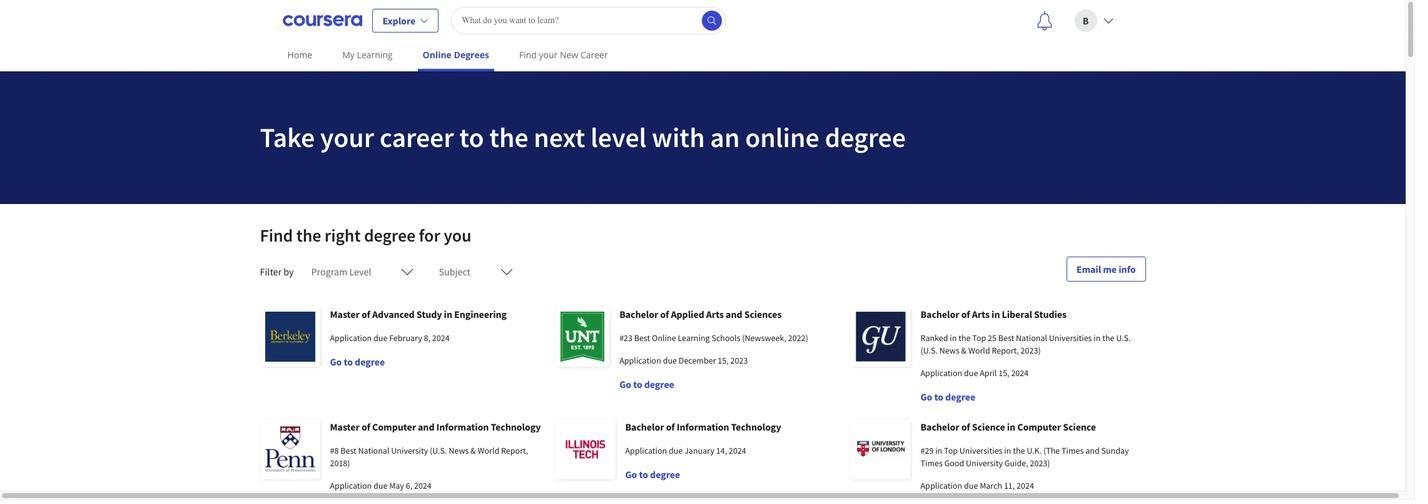 Task type: describe. For each thing, give the bounding box(es) containing it.
6,
[[406, 480, 413, 491]]

email me info button
[[1067, 257, 1146, 282]]

8,
[[424, 332, 431, 344]]

by
[[284, 265, 294, 278]]

to right career
[[460, 120, 484, 155]]

for
[[419, 224, 440, 247]]

15, for liberal
[[999, 367, 1010, 379]]

bachelor for bachelor of information technology
[[626, 421, 664, 433]]

take
[[260, 120, 315, 155]]

due for master of computer and information technology
[[374, 480, 388, 491]]

career
[[581, 49, 608, 61]]

due left february
[[374, 332, 388, 344]]

program
[[311, 265, 348, 278]]

online degrees link
[[418, 41, 494, 71]]

degrees
[[454, 49, 489, 61]]

subject button
[[432, 257, 521, 287]]

new
[[560, 49, 579, 61]]

my learning
[[342, 49, 393, 61]]

go right illinois tech image
[[626, 468, 637, 481]]

find your new career
[[519, 49, 608, 61]]

2 computer from the left
[[1018, 421, 1062, 433]]

georgetown university image
[[851, 307, 911, 367]]

of for science
[[962, 421, 971, 433]]

your for take
[[320, 120, 374, 155]]

go to degree down application due january 14, 2024
[[626, 468, 680, 481]]

online inside "link"
[[423, 49, 452, 61]]

march
[[980, 480, 1003, 491]]

the left right
[[296, 224, 321, 247]]

2023
[[731, 355, 748, 366]]

(newsweek,
[[743, 332, 787, 344]]

world inside ranked in the top 25 best national universities in the u.s. (u.s. news & world report, 2023)
[[969, 345, 991, 356]]

application due march 11, 2024
[[921, 480, 1035, 491]]

home link
[[283, 41, 317, 69]]

national inside #8 best national university (u.s. news & world report, 2018)
[[358, 445, 390, 456]]

2024 right 14,
[[729, 445, 747, 456]]

2018)
[[330, 458, 350, 469]]

#29 in top universities in the u.k. (the times and sunday times good university guide, 2023)
[[921, 445, 1130, 469]]

info
[[1119, 263, 1136, 275]]

1 computer from the left
[[372, 421, 416, 433]]

my
[[342, 49, 355, 61]]

application due may 6, 2024
[[330, 480, 432, 491]]

sunday
[[1102, 445, 1130, 456]]

11,
[[1005, 480, 1015, 491]]

14,
[[717, 445, 727, 456]]

1 arts from the left
[[707, 308, 724, 320]]

top inside #29 in top universities in the u.k. (the times and sunday times good university guide, 2023)
[[945, 445, 958, 456]]

with
[[652, 120, 705, 155]]

your for find
[[539, 49, 558, 61]]

may
[[389, 480, 404, 491]]

1 technology from the left
[[491, 421, 541, 433]]

application left february
[[330, 332, 372, 344]]

b button
[[1065, 0, 1124, 40]]

#23 best online learning schools (newsweek, 2022)
[[620, 332, 809, 344]]

bachelor of science in computer science
[[921, 421, 1097, 433]]

due left january
[[669, 445, 683, 456]]

career
[[380, 120, 454, 155]]

right
[[325, 224, 361, 247]]

in right "ranked"
[[950, 332, 957, 344]]

study
[[417, 308, 442, 320]]

me
[[1104, 263, 1117, 275]]

you
[[444, 224, 472, 247]]

coursera image
[[283, 10, 362, 30]]

2024 for bachelor of science in computer science
[[1017, 480, 1035, 491]]

liberal
[[1002, 308, 1033, 320]]

application for bachelor of applied arts and sciences
[[620, 355, 662, 366]]

application due december 15, 2023
[[620, 355, 748, 366]]

in left liberal
[[992, 308, 1001, 320]]

in right 'study'
[[444, 308, 453, 320]]

of for advanced
[[362, 308, 371, 320]]

2023) inside ranked in the top 25 best national universities in the u.s. (u.s. news & world report, 2023)
[[1021, 345, 1041, 356]]

master for master of advanced study in engineering
[[330, 308, 360, 320]]

2024 for master of computer and information technology
[[414, 480, 432, 491]]

(u.s. inside #8 best national university (u.s. news & world report, 2018)
[[430, 445, 447, 456]]

december
[[679, 355, 716, 366]]

of for arts
[[962, 308, 971, 320]]

(the
[[1044, 445, 1060, 456]]

online degrees
[[423, 49, 489, 61]]

application due january 14, 2024
[[626, 445, 747, 456]]

filter by
[[260, 265, 294, 278]]

of for applied
[[661, 308, 669, 320]]

1 vertical spatial times
[[921, 458, 943, 469]]

level
[[350, 265, 371, 278]]

studies
[[1035, 308, 1067, 320]]

advanced
[[372, 308, 415, 320]]

1 horizontal spatial online
[[652, 332, 676, 344]]

university inside #29 in top universities in the u.k. (the times and sunday times good university guide, 2023)
[[966, 458, 1003, 469]]

next
[[534, 120, 585, 155]]

to down application due december 15, 2023
[[634, 378, 643, 391]]

university of london image
[[851, 419, 911, 479]]

bachelor of applied arts and sciences
[[620, 308, 782, 320]]

schools
[[712, 332, 741, 344]]

and inside #29 in top universities in the u.k. (the times and sunday times good university guide, 2023)
[[1086, 445, 1100, 456]]

in up guide,
[[1005, 445, 1012, 456]]

ranked in the top 25 best national universities in the u.s. (u.s. news & world report, 2023)
[[921, 332, 1131, 356]]

find your new career link
[[514, 41, 613, 69]]

universities inside ranked in the top 25 best national universities in the u.s. (u.s. news & world report, 2023)
[[1050, 332, 1093, 344]]

#29
[[921, 445, 934, 456]]

take your career to the next level with an online degree
[[260, 120, 906, 155]]

0 vertical spatial times
[[1062, 445, 1084, 456]]

application left january
[[626, 445, 667, 456]]

report, inside #8 best national university (u.s. news & world report, 2018)
[[501, 445, 528, 456]]

in up #29 in top universities in the u.k. (the times and sunday times good university guide, 2023)
[[1008, 421, 1016, 433]]

illinois tech image
[[556, 419, 616, 479]]

top inside ranked in the top 25 best national universities in the u.s. (u.s. news & world report, 2023)
[[973, 332, 987, 344]]

2024 for bachelor of arts in liberal studies
[[1012, 367, 1029, 379]]

university of california, berkeley image
[[260, 307, 320, 367]]

find the right degree for you
[[260, 224, 472, 247]]

the left u.s.
[[1103, 332, 1115, 344]]



Task type: locate. For each thing, give the bounding box(es) containing it.
15,
[[718, 355, 729, 366], [999, 367, 1010, 379]]

1 vertical spatial your
[[320, 120, 374, 155]]

1 horizontal spatial top
[[973, 332, 987, 344]]

application for bachelor of arts in liberal studies
[[921, 367, 963, 379]]

master of computer and information technology
[[330, 421, 541, 433]]

0 vertical spatial &
[[962, 345, 967, 356]]

1 horizontal spatial universities
[[1050, 332, 1093, 344]]

times
[[1062, 445, 1084, 456], [921, 458, 943, 469]]

go to degree down application due february 8, 2024 on the bottom of the page
[[330, 356, 385, 368]]

application down #23
[[620, 355, 662, 366]]

2 information from the left
[[677, 421, 730, 433]]

1 vertical spatial online
[[652, 332, 676, 344]]

1 vertical spatial and
[[418, 421, 435, 433]]

of up application due january 14, 2024
[[666, 421, 675, 433]]

in right #29
[[936, 445, 943, 456]]

explore
[[383, 14, 416, 27]]

& up application due april 15, 2024
[[962, 345, 967, 356]]

1 horizontal spatial computer
[[1018, 421, 1062, 433]]

master for master of computer and information technology
[[330, 421, 360, 433]]

go down application due april 15, 2024
[[921, 391, 933, 403]]

to down application due april 15, 2024
[[935, 391, 944, 403]]

(u.s. down "ranked"
[[921, 345, 938, 356]]

filter
[[260, 265, 282, 278]]

the
[[490, 120, 529, 155], [296, 224, 321, 247], [959, 332, 971, 344], [1103, 332, 1115, 344], [1013, 445, 1026, 456]]

february
[[389, 332, 422, 344]]

application due february 8, 2024
[[330, 332, 450, 344]]

bachelor up application due january 14, 2024
[[626, 421, 664, 433]]

1 vertical spatial master
[[330, 421, 360, 433]]

0 vertical spatial universities
[[1050, 332, 1093, 344]]

0 horizontal spatial technology
[[491, 421, 541, 433]]

0 vertical spatial top
[[973, 332, 987, 344]]

1 horizontal spatial times
[[1062, 445, 1084, 456]]

0 horizontal spatial find
[[260, 224, 293, 247]]

due left march
[[965, 480, 979, 491]]

0 vertical spatial news
[[940, 345, 960, 356]]

learning right the my
[[357, 49, 393, 61]]

0 horizontal spatial (u.s.
[[430, 445, 447, 456]]

0 vertical spatial 15,
[[718, 355, 729, 366]]

of up the "good"
[[962, 421, 971, 433]]

1 vertical spatial find
[[260, 224, 293, 247]]

15, left 2023
[[718, 355, 729, 366]]

due left may
[[374, 480, 388, 491]]

bachelor of information technology
[[626, 421, 782, 433]]

information
[[437, 421, 489, 433], [677, 421, 730, 433]]

home
[[288, 49, 312, 61]]

online
[[746, 120, 820, 155]]

best for bachelor of applied arts and sciences
[[635, 332, 651, 344]]

0 horizontal spatial world
[[478, 445, 500, 456]]

national inside ranked in the top 25 best national universities in the u.s. (u.s. news & world report, 2023)
[[1017, 332, 1048, 344]]

computer
[[372, 421, 416, 433], [1018, 421, 1062, 433]]

1 horizontal spatial arts
[[973, 308, 990, 320]]

best right #23
[[635, 332, 651, 344]]

master
[[330, 308, 360, 320], [330, 421, 360, 433]]

arts up 25
[[973, 308, 990, 320]]

#8
[[330, 445, 339, 456]]

email me info
[[1077, 263, 1136, 275]]

1 horizontal spatial and
[[726, 308, 743, 320]]

1 horizontal spatial information
[[677, 421, 730, 433]]

best right #8
[[341, 445, 357, 456]]

0 vertical spatial online
[[423, 49, 452, 61]]

0 horizontal spatial and
[[418, 421, 435, 433]]

email
[[1077, 263, 1102, 275]]

0 vertical spatial (u.s.
[[921, 345, 938, 356]]

my learning link
[[337, 41, 398, 69]]

0 horizontal spatial arts
[[707, 308, 724, 320]]

due left april
[[965, 367, 979, 379]]

None search field
[[451, 7, 727, 34]]

0 horizontal spatial your
[[320, 120, 374, 155]]

the left next
[[490, 120, 529, 155]]

&
[[962, 345, 967, 356], [471, 445, 476, 456]]

april
[[980, 367, 997, 379]]

the left 25
[[959, 332, 971, 344]]

1 vertical spatial news
[[449, 445, 469, 456]]

u.k.
[[1027, 445, 1042, 456]]

2024 right 11,
[[1017, 480, 1035, 491]]

go down #23
[[620, 378, 632, 391]]

program level button
[[304, 257, 422, 287]]

computer up u.k.
[[1018, 421, 1062, 433]]

1 vertical spatial national
[[358, 445, 390, 456]]

1 vertical spatial universities
[[960, 445, 1003, 456]]

1 horizontal spatial university
[[966, 458, 1003, 469]]

arts up the #23 best online learning schools (newsweek, 2022)
[[707, 308, 724, 320]]

news down "ranked"
[[940, 345, 960, 356]]

15, right april
[[999, 367, 1010, 379]]

world down 25
[[969, 345, 991, 356]]

find
[[519, 49, 537, 61], [260, 224, 293, 247]]

application down "ranked"
[[921, 367, 963, 379]]

information up january
[[677, 421, 730, 433]]

2024 down ranked in the top 25 best national universities in the u.s. (u.s. news & world report, 2023)
[[1012, 367, 1029, 379]]

2 horizontal spatial best
[[999, 332, 1015, 344]]

2024 right 6,
[[414, 480, 432, 491]]

0 horizontal spatial science
[[973, 421, 1006, 433]]

bachelor up #23
[[620, 308, 659, 320]]

1 horizontal spatial science
[[1064, 421, 1097, 433]]

university of pennsylvania image
[[260, 419, 320, 479]]

good
[[945, 458, 965, 469]]

1 information from the left
[[437, 421, 489, 433]]

2 arts from the left
[[973, 308, 990, 320]]

your left the new
[[539, 49, 558, 61]]

subject
[[439, 265, 471, 278]]

master up #8
[[330, 421, 360, 433]]

1 horizontal spatial (u.s.
[[921, 345, 938, 356]]

degree
[[825, 120, 906, 155], [364, 224, 416, 247], [355, 356, 385, 368], [645, 378, 675, 391], [946, 391, 976, 403], [650, 468, 680, 481]]

(u.s. inside ranked in the top 25 best national universities in the u.s. (u.s. news & world report, 2023)
[[921, 345, 938, 356]]

1 horizontal spatial &
[[962, 345, 967, 356]]

times right (the
[[1062, 445, 1084, 456]]

2 master from the top
[[330, 421, 360, 433]]

to down application due february 8, 2024 on the bottom of the page
[[344, 356, 353, 368]]

1 vertical spatial world
[[478, 445, 500, 456]]

of for computer
[[362, 421, 371, 433]]

1 master from the top
[[330, 308, 360, 320]]

due
[[374, 332, 388, 344], [663, 355, 677, 366], [965, 367, 979, 379], [669, 445, 683, 456], [374, 480, 388, 491], [965, 480, 979, 491]]

#23
[[620, 332, 633, 344]]

january
[[685, 445, 715, 456]]

and left sunday
[[1086, 445, 1100, 456]]

2023) inside #29 in top universities in the u.k. (the times and sunday times good university guide, 2023)
[[1031, 458, 1051, 469]]

1 vertical spatial (u.s.
[[430, 445, 447, 456]]

0 horizontal spatial report,
[[501, 445, 528, 456]]

application
[[330, 332, 372, 344], [620, 355, 662, 366], [921, 367, 963, 379], [626, 445, 667, 456], [330, 480, 372, 491], [921, 480, 963, 491]]

bachelor up "ranked"
[[921, 308, 960, 320]]

2023) down liberal
[[1021, 345, 1041, 356]]

an
[[711, 120, 740, 155]]

bachelor for bachelor of applied arts and sciences
[[620, 308, 659, 320]]

learning up december
[[678, 332, 710, 344]]

0 horizontal spatial computer
[[372, 421, 416, 433]]

1 horizontal spatial your
[[539, 49, 558, 61]]

top
[[973, 332, 987, 344], [945, 445, 958, 456]]

0 vertical spatial report,
[[992, 345, 1020, 356]]

2023) down u.k.
[[1031, 458, 1051, 469]]

find for find your new career
[[519, 49, 537, 61]]

master of advanced study in engineering
[[330, 308, 507, 320]]

0 horizontal spatial university
[[391, 445, 428, 456]]

your right 'take'
[[320, 120, 374, 155]]

0 vertical spatial national
[[1017, 332, 1048, 344]]

0 vertical spatial 2023)
[[1021, 345, 1041, 356]]

computer up #8 best national university (u.s. news & world report, 2018)
[[372, 421, 416, 433]]

1 vertical spatial top
[[945, 445, 958, 456]]

& inside ranked in the top 25 best national universities in the u.s. (u.s. news & world report, 2023)
[[962, 345, 967, 356]]

application for bachelor of science in computer science
[[921, 480, 963, 491]]

0 horizontal spatial times
[[921, 458, 943, 469]]

1 vertical spatial learning
[[678, 332, 710, 344]]

the inside #29 in top universities in the u.k. (the times and sunday times good university guide, 2023)
[[1013, 445, 1026, 456]]

of up application due may 6, 2024
[[362, 421, 371, 433]]

best for master of computer and information technology
[[341, 445, 357, 456]]

What do you want to learn? text field
[[451, 7, 727, 34]]

1 horizontal spatial learning
[[678, 332, 710, 344]]

in
[[444, 308, 453, 320], [992, 308, 1001, 320], [950, 332, 957, 344], [1094, 332, 1101, 344], [1008, 421, 1016, 433], [936, 445, 943, 456], [1005, 445, 1012, 456]]

science up #29 in top universities in the u.k. (the times and sunday times good university guide, 2023)
[[1064, 421, 1097, 433]]

1 vertical spatial university
[[966, 458, 1003, 469]]

0 vertical spatial master
[[330, 308, 360, 320]]

1 vertical spatial 15,
[[999, 367, 1010, 379]]

top left 25
[[973, 332, 987, 344]]

1 horizontal spatial 15,
[[999, 367, 1010, 379]]

arts
[[707, 308, 724, 320], [973, 308, 990, 320]]

in left u.s.
[[1094, 332, 1101, 344]]

news inside ranked in the top 25 best national universities in the u.s. (u.s. news & world report, 2023)
[[940, 345, 960, 356]]

1 horizontal spatial report,
[[992, 345, 1020, 356]]

25
[[988, 332, 997, 344]]

guide,
[[1005, 458, 1029, 469]]

(u.s. down master of computer and information technology at the left bottom
[[430, 445, 447, 456]]

go right university of california, berkeley image on the left bottom of page
[[330, 356, 342, 368]]

1 horizontal spatial best
[[635, 332, 651, 344]]

of for information
[[666, 421, 675, 433]]

1 horizontal spatial technology
[[732, 421, 782, 433]]

best right 25
[[999, 332, 1015, 344]]

sciences
[[745, 308, 782, 320]]

engineering
[[454, 308, 507, 320]]

bachelor of arts in liberal studies
[[921, 308, 1067, 320]]

bachelor up #29
[[921, 421, 960, 433]]

science up guide,
[[973, 421, 1006, 433]]

report, inside ranked in the top 25 best national universities in the u.s. (u.s. news & world report, 2023)
[[992, 345, 1020, 356]]

applied
[[671, 308, 705, 320]]

news down master of computer and information technology at the left bottom
[[449, 445, 469, 456]]

2024
[[432, 332, 450, 344], [1012, 367, 1029, 379], [729, 445, 747, 456], [414, 480, 432, 491], [1017, 480, 1035, 491]]

2024 right 8,
[[432, 332, 450, 344]]

top up the "good"
[[945, 445, 958, 456]]

technology
[[491, 421, 541, 433], [732, 421, 782, 433]]

0 horizontal spatial &
[[471, 445, 476, 456]]

news inside #8 best national university (u.s. news & world report, 2018)
[[449, 445, 469, 456]]

world
[[969, 345, 991, 356], [478, 445, 500, 456]]

0 horizontal spatial top
[[945, 445, 958, 456]]

online
[[423, 49, 452, 61], [652, 332, 676, 344]]

2 technology from the left
[[732, 421, 782, 433]]

0 horizontal spatial best
[[341, 445, 357, 456]]

program level
[[311, 265, 371, 278]]

application due april 15, 2024
[[921, 367, 1029, 379]]

ranked
[[921, 332, 949, 344]]

go to degree down application due december 15, 2023
[[620, 378, 675, 391]]

0 vertical spatial and
[[726, 308, 743, 320]]

bachelor for bachelor of arts in liberal studies
[[921, 308, 960, 320]]

& down master of computer and information technology at the left bottom
[[471, 445, 476, 456]]

world down master of computer and information technology at the left bottom
[[478, 445, 500, 456]]

due for bachelor of science in computer science
[[965, 480, 979, 491]]

learning inside my learning link
[[357, 49, 393, 61]]

due for bachelor of applied arts and sciences
[[663, 355, 677, 366]]

national up application due may 6, 2024
[[358, 445, 390, 456]]

1 science from the left
[[973, 421, 1006, 433]]

application for master of computer and information technology
[[330, 480, 372, 491]]

0 horizontal spatial information
[[437, 421, 489, 433]]

online up application due december 15, 2023
[[652, 332, 676, 344]]

report,
[[992, 345, 1020, 356], [501, 445, 528, 456]]

#8 best national university (u.s. news & world report, 2018)
[[330, 445, 528, 469]]

2022)
[[789, 332, 809, 344]]

1 horizontal spatial world
[[969, 345, 991, 356]]

universities down studies
[[1050, 332, 1093, 344]]

the up guide,
[[1013, 445, 1026, 456]]

0 vertical spatial university
[[391, 445, 428, 456]]

national down liberal
[[1017, 332, 1048, 344]]

due left december
[[663, 355, 677, 366]]

of left liberal
[[962, 308, 971, 320]]

bachelor for bachelor of science in computer science
[[921, 421, 960, 433]]

0 vertical spatial world
[[969, 345, 991, 356]]

0 vertical spatial learning
[[357, 49, 393, 61]]

and up schools
[[726, 308, 743, 320]]

application down the "good"
[[921, 480, 963, 491]]

find left the new
[[519, 49, 537, 61]]

of left advanced
[[362, 308, 371, 320]]

15, for and
[[718, 355, 729, 366]]

of left applied
[[661, 308, 669, 320]]

university inside #8 best national university (u.s. news & world report, 2018)
[[391, 445, 428, 456]]

find for find the right degree for you
[[260, 224, 293, 247]]

1 vertical spatial &
[[471, 445, 476, 456]]

go to degree down application due april 15, 2024
[[921, 391, 976, 403]]

2 science from the left
[[1064, 421, 1097, 433]]

world inside #8 best national university (u.s. news & world report, 2018)
[[478, 445, 500, 456]]

and up #8 best national university (u.s. news & world report, 2018)
[[418, 421, 435, 433]]

1 vertical spatial 2023)
[[1031, 458, 1051, 469]]

news
[[940, 345, 960, 356], [449, 445, 469, 456]]

& inside #8 best national university (u.s. news & world report, 2018)
[[471, 445, 476, 456]]

university of north texas image
[[556, 307, 610, 367]]

0 horizontal spatial online
[[423, 49, 452, 61]]

0 horizontal spatial learning
[[357, 49, 393, 61]]

times down #29
[[921, 458, 943, 469]]

2 horizontal spatial and
[[1086, 445, 1100, 456]]

learning
[[357, 49, 393, 61], [678, 332, 710, 344]]

universities up the "good"
[[960, 445, 1003, 456]]

0 horizontal spatial universities
[[960, 445, 1003, 456]]

online left degrees
[[423, 49, 452, 61]]

u.s.
[[1117, 332, 1131, 344]]

0 vertical spatial find
[[519, 49, 537, 61]]

national
[[1017, 332, 1048, 344], [358, 445, 390, 456]]

to down application due january 14, 2024
[[639, 468, 648, 481]]

0 vertical spatial your
[[539, 49, 558, 61]]

2 vertical spatial and
[[1086, 445, 1100, 456]]

application down 2018) on the bottom
[[330, 480, 372, 491]]

1 horizontal spatial news
[[940, 345, 960, 356]]

go to degree
[[330, 356, 385, 368], [620, 378, 675, 391], [921, 391, 976, 403], [626, 468, 680, 481]]

b
[[1083, 14, 1089, 27]]

go
[[330, 356, 342, 368], [620, 378, 632, 391], [921, 391, 933, 403], [626, 468, 637, 481]]

university up march
[[966, 458, 1003, 469]]

information up #8 best national university (u.s. news & world report, 2018)
[[437, 421, 489, 433]]

0 horizontal spatial 15,
[[718, 355, 729, 366]]

best inside #8 best national university (u.s. news & world report, 2018)
[[341, 445, 357, 456]]

0 horizontal spatial national
[[358, 445, 390, 456]]

master down program level
[[330, 308, 360, 320]]

due for bachelor of arts in liberal studies
[[965, 367, 979, 379]]

1 vertical spatial report,
[[501, 445, 528, 456]]

your inside find your new career link
[[539, 49, 558, 61]]

bachelor
[[620, 308, 659, 320], [921, 308, 960, 320], [626, 421, 664, 433], [921, 421, 960, 433]]

level
[[591, 120, 647, 155]]

find up filter by
[[260, 224, 293, 247]]

best inside ranked in the top 25 best national universities in the u.s. (u.s. news & world report, 2023)
[[999, 332, 1015, 344]]

0 horizontal spatial news
[[449, 445, 469, 456]]

and
[[726, 308, 743, 320], [418, 421, 435, 433], [1086, 445, 1100, 456]]

university up 6,
[[391, 445, 428, 456]]

1 horizontal spatial national
[[1017, 332, 1048, 344]]

universities inside #29 in top universities in the u.k. (the times and sunday times good university guide, 2023)
[[960, 445, 1003, 456]]

explore button
[[372, 8, 439, 32]]

1 horizontal spatial find
[[519, 49, 537, 61]]



Task type: vqa. For each thing, say whether or not it's contained in the screenshot.


